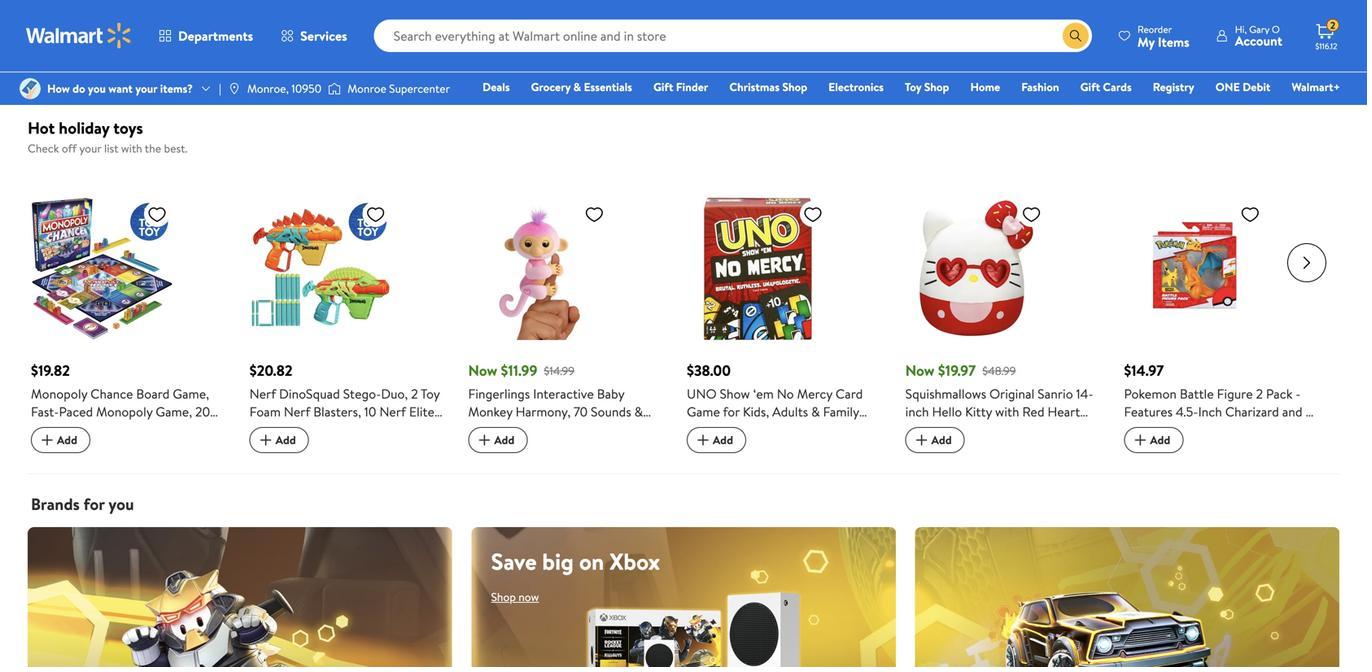 Task type: locate. For each thing, give the bounding box(es) containing it.
game, left 20
[[156, 403, 192, 421]]

product group containing $20.82
[[250, 165, 445, 457]]

duo,
[[381, 385, 408, 403]]

product group
[[31, 165, 227, 454], [250, 165, 445, 457], [468, 165, 664, 457], [687, 165, 883, 454], [905, 165, 1101, 454], [1124, 165, 1320, 454]]

sanrio
[[1038, 385, 1073, 403]]

2 right darts,
[[307, 421, 314, 439]]

0 horizontal spatial shop
[[782, 79, 807, 95]]

up,
[[602, 421, 621, 439]]

toy right duo,
[[421, 385, 440, 403]]

min.
[[31, 421, 55, 439]]

monroe
[[348, 81, 386, 96]]

$38.00
[[687, 361, 731, 381]]

add to cart image down the foam
[[256, 431, 276, 450]]

10950
[[292, 81, 322, 96]]

& inside $38.00 uno show 'em no mercy card game for kids, adults & family night, parties and travel
[[811, 403, 820, 421]]

home link
[[963, 78, 1008, 96]]

reactions,
[[468, 421, 526, 439]]

add button down paced
[[31, 427, 90, 453]]

holiday
[[59, 116, 109, 139]]

gift for gift finder
[[653, 79, 673, 95]]

0 vertical spatial with
[[121, 140, 142, 156]]

add down game
[[713, 432, 733, 448]]

supercenter
[[389, 81, 450, 96]]

& right the grocery
[[573, 79, 581, 95]]

for right brands
[[84, 493, 105, 516]]

0 horizontal spatial for
[[84, 493, 105, 516]]

add button for monopoly
[[31, 427, 90, 453]]

fingerlings interactive baby monkey harmony, 70  sounds & reactions, heart lights up, fuzzy faux fur, reacts to touch (ages 5 ) image
[[468, 198, 611, 340]]

heart left the to
[[530, 421, 562, 439]]

reorder my items
[[1138, 22, 1190, 51]]

1 horizontal spatial now
[[905, 361, 935, 381]]

3 add from the left
[[494, 432, 515, 448]]

now up "fingerlings"
[[468, 361, 497, 381]]

2 inside $14.97 pokemon battle figure 2 pack - features 4.5-inch charizard and 2- inch pikachu battle figures
[[1256, 385, 1263, 403]]

hot
[[28, 116, 55, 139]]

2 horizontal spatial add to cart image
[[1131, 431, 1150, 450]]

do
[[73, 81, 85, 96]]

 image right |
[[228, 82, 241, 95]]

3 add button from the left
[[468, 427, 528, 453]]

& right sounds
[[634, 403, 643, 421]]

add button down "hello"
[[905, 427, 965, 453]]

0 horizontal spatial &
[[573, 79, 581, 95]]

add right "min."
[[57, 432, 77, 448]]

christmas shop
[[729, 79, 807, 95]]

 image
[[328, 81, 341, 97]]

you right "do"
[[88, 81, 106, 96]]

add button down game
[[687, 427, 746, 453]]

0 horizontal spatial you
[[88, 81, 106, 96]]

gift finder link
[[646, 78, 716, 96]]

family
[[823, 403, 859, 421]]

kids,
[[743, 403, 769, 421]]

add to cart image for now $19.97
[[912, 431, 932, 450]]

add to favorites list, squishmallows original sanrio 14-inch hello kitty with red heart glasses  child's ultra soft plush image
[[1022, 204, 1041, 225]]

add for $19.97
[[932, 432, 952, 448]]

2 up $116.12
[[1330, 18, 1336, 32]]

your left list
[[79, 140, 101, 156]]

Walmart Site-Wide search field
[[374, 20, 1092, 52]]

you right brands
[[109, 493, 134, 516]]

designs,
[[389, 421, 436, 439]]

heart for now $19.97
[[1048, 403, 1080, 421]]

faux
[[468, 439, 494, 457]]

1 horizontal spatial gift
[[1080, 79, 1100, 95]]

product group containing $38.00
[[687, 165, 883, 454]]

games
[[328, 439, 366, 457]]

2 now from the left
[[905, 361, 935, 381]]

chance
[[90, 385, 133, 403]]

1 vertical spatial your
[[79, 140, 101, 156]]

add to cart image
[[256, 431, 276, 450], [475, 431, 494, 450], [912, 431, 932, 450]]

brands
[[31, 493, 80, 516]]

4 add from the left
[[713, 432, 733, 448]]

0 horizontal spatial now
[[468, 361, 497, 381]]

1 horizontal spatial and
[[1282, 403, 1303, 421]]

1 horizontal spatial inch
[[1198, 403, 1222, 421]]

1 now from the left
[[468, 361, 497, 381]]

0 horizontal spatial and
[[767, 421, 787, 439]]

shop right christmas
[[782, 79, 807, 95]]

0 vertical spatial for
[[723, 403, 740, 421]]

now up squishmallows
[[905, 361, 935, 381]]

outdoor
[[276, 439, 325, 457]]

now for now $11.99
[[468, 361, 497, 381]]

items?
[[160, 81, 193, 96]]

6 add button from the left
[[1124, 427, 1184, 453]]

shop inside toy shop link
[[924, 79, 949, 95]]

Search search field
[[374, 20, 1092, 52]]

add to favorites list, monopoly chance board game, fast-paced monopoly game, 20 min. average, ages 8 image
[[147, 204, 167, 225]]

no
[[777, 385, 794, 403]]

shop left home link
[[924, 79, 949, 95]]

2 add to cart image from the left
[[475, 431, 494, 450]]

you
[[88, 81, 106, 96], [109, 493, 134, 516]]

2 gift from the left
[[1080, 79, 1100, 95]]

0 horizontal spatial nerf
[[250, 385, 276, 403]]

monkey
[[468, 403, 513, 421]]

1 add button from the left
[[31, 427, 90, 453]]

and left travel
[[767, 421, 787, 439]]

product group containing $14.97
[[1124, 165, 1320, 454]]

gift
[[653, 79, 673, 95], [1080, 79, 1100, 95]]

my
[[1138, 33, 1155, 51]]

your right "want"
[[135, 81, 157, 96]]

now inside now $11.99 $14.99 fingerlings interactive baby monkey harmony, 70  sounds & reactions, heart lights up, fuzzy faux fur, reacts to touch (ages 5 )
[[468, 361, 497, 381]]

and left 2-
[[1282, 403, 1303, 421]]

2 left pack
[[1256, 385, 1263, 403]]

gift for gift cards
[[1080, 79, 1100, 95]]

1 horizontal spatial nerf
[[284, 403, 310, 421]]

 image
[[20, 78, 41, 99], [228, 82, 241, 95]]

2 shop from the left
[[924, 79, 949, 95]]

0 horizontal spatial add to cart image
[[256, 431, 276, 450]]

1 shop from the left
[[782, 79, 807, 95]]

6 add from the left
[[1150, 432, 1171, 448]]

0 horizontal spatial gift
[[653, 79, 673, 95]]

toy
[[905, 79, 922, 95], [421, 385, 440, 403]]

3 add to cart image from the left
[[1131, 431, 1150, 450]]

$20.82
[[250, 361, 293, 381]]

add button for $11.99
[[468, 427, 528, 453]]

0 horizontal spatial toy
[[421, 385, 440, 403]]

debit
[[1243, 79, 1271, 95]]

nerf down "$20.82"
[[250, 385, 276, 403]]

1 add from the left
[[57, 432, 77, 448]]

1 horizontal spatial &
[[634, 403, 643, 421]]

add down features at the right bottom of the page
[[1150, 432, 1171, 448]]

1 horizontal spatial add to cart image
[[693, 431, 713, 450]]

battle left figures
[[1198, 421, 1232, 439]]

search icon image
[[1069, 29, 1082, 42]]

check
[[28, 140, 59, 156]]

1 horizontal spatial shop
[[924, 79, 949, 95]]

interactive
[[533, 385, 594, 403]]

0 vertical spatial your
[[135, 81, 157, 96]]

0 vertical spatial you
[[88, 81, 106, 96]]

inch right pikachu
[[1198, 403, 1222, 421]]

add to cart image down fast-
[[37, 431, 57, 450]]

finder
[[676, 79, 708, 95]]

$48.99
[[982, 363, 1016, 379]]

you for for
[[109, 493, 134, 516]]

add to cart image down inch
[[912, 431, 932, 450]]

for
[[723, 403, 740, 421], [84, 493, 105, 516]]

0 horizontal spatial with
[[121, 140, 142, 156]]

1 add to cart image from the left
[[37, 431, 57, 450]]

brands for you
[[31, 493, 134, 516]]

next slide for hot holiday toys list image
[[1287, 243, 1326, 282]]

monroe, 10950
[[247, 81, 322, 96]]

add to favorites list, pokemon battle figure 2 pack - features 4.5-inch charizard and 2-inch pikachu battle figures image
[[1240, 204, 1260, 225]]

add to cart image down game
[[693, 431, 713, 450]]

10
[[364, 403, 376, 421]]

to
[[562, 439, 575, 457]]

1 horizontal spatial you
[[109, 493, 134, 516]]

charizard
[[1225, 403, 1279, 421]]

departments button
[[145, 16, 267, 55]]

0 horizontal spatial add to cart image
[[37, 431, 57, 450]]

& right adults
[[811, 403, 820, 421]]

6 product group from the left
[[1124, 165, 1320, 454]]

0 horizontal spatial  image
[[20, 78, 41, 99]]

5 add from the left
[[932, 432, 952, 448]]

average,
[[58, 421, 107, 439]]

add button down 'monkey'
[[468, 427, 528, 453]]

pikachu
[[1151, 421, 1195, 439]]

shop
[[782, 79, 807, 95], [924, 79, 949, 95]]

& inside now $11.99 $14.99 fingerlings interactive baby monkey harmony, 70  sounds & reactions, heart lights up, fuzzy faux fur, reacts to touch (ages 5 )
[[634, 403, 643, 421]]

now inside now $19.97 $48.99 squishmallows original sanrio 14- inch hello kitty with red heart glasses  child's ultra soft plush
[[905, 361, 935, 381]]

gift cards link
[[1073, 78, 1139, 96]]

0 horizontal spatial your
[[79, 140, 101, 156]]

1 vertical spatial you
[[109, 493, 134, 516]]

add to cart image down features at the right bottom of the page
[[1131, 431, 1150, 450]]

$19.82
[[31, 361, 70, 381]]

add button down features at the right bottom of the page
[[1124, 427, 1184, 453]]

0 vertical spatial toy
[[905, 79, 922, 95]]

1 vertical spatial for
[[84, 493, 105, 516]]

1 horizontal spatial for
[[723, 403, 740, 421]]

2 horizontal spatial nerf
[[379, 403, 406, 421]]

add button down the foam
[[250, 427, 309, 453]]

5 add button from the left
[[905, 427, 965, 453]]

christmas
[[729, 79, 780, 95]]

1 horizontal spatial add to cart image
[[475, 431, 494, 450]]

monopoly
[[31, 385, 87, 403], [96, 403, 153, 421]]

4 product group from the left
[[687, 165, 883, 454]]

1 horizontal spatial your
[[135, 81, 157, 96]]

hi,
[[1235, 22, 1247, 36]]

2 add to cart image from the left
[[693, 431, 713, 450]]

1 vertical spatial with
[[995, 403, 1019, 421]]

|
[[219, 81, 221, 96]]

deals link
[[475, 78, 517, 96]]

add down "hello"
[[932, 432, 952, 448]]

shop inside christmas shop link
[[782, 79, 807, 95]]

with right list
[[121, 140, 142, 156]]

battle
[[1180, 385, 1214, 403], [1198, 421, 1232, 439]]

grocery & essentials link
[[524, 78, 640, 96]]

1 horizontal spatial heart
[[1048, 403, 1080, 421]]

1 horizontal spatial with
[[995, 403, 1019, 421]]

2 horizontal spatial add to cart image
[[912, 431, 932, 450]]

battle left figure on the bottom right of page
[[1180, 385, 1214, 403]]

pokemon battle figure 2 pack - features 4.5-inch charizard and 2-inch pikachu battle figures image
[[1124, 198, 1267, 340]]

3 product group from the left
[[468, 165, 664, 457]]

1 gift from the left
[[653, 79, 673, 95]]

parties
[[725, 421, 764, 439]]

1 vertical spatial battle
[[1198, 421, 1232, 439]]

gift cards
[[1080, 79, 1132, 95]]

inch
[[1198, 403, 1222, 421], [1124, 421, 1148, 439]]

kitty
[[965, 403, 992, 421]]

and
[[1282, 403, 1303, 421], [767, 421, 787, 439]]

one
[[1216, 79, 1240, 95]]

heart inside now $19.97 $48.99 squishmallows original sanrio 14- inch hello kitty with red heart glasses  child's ultra soft plush
[[1048, 403, 1080, 421]]

gift left finder
[[653, 79, 673, 95]]

nerf right the foam
[[284, 403, 310, 421]]

red
[[1022, 403, 1045, 421]]

uno show 'em no mercy card game for kids, adults & family night, parties and travel image
[[687, 198, 829, 340]]

5 product group from the left
[[905, 165, 1101, 454]]

3 add to cart image from the left
[[912, 431, 932, 450]]

1 product group from the left
[[31, 165, 227, 454]]

-
[[1296, 385, 1301, 403]]

add right faux
[[494, 432, 515, 448]]

0 vertical spatial battle
[[1180, 385, 1214, 403]]

hello
[[932, 403, 962, 421]]

heart right red
[[1048, 403, 1080, 421]]

add to cart image left "fur,"
[[475, 431, 494, 450]]

walmart image
[[26, 23, 132, 49]]

$19.97
[[938, 361, 976, 381]]

add to cart image
[[37, 431, 57, 450], [693, 431, 713, 450], [1131, 431, 1150, 450]]

toy right electronics
[[905, 79, 922, 95]]

1 horizontal spatial  image
[[228, 82, 241, 95]]

night,
[[687, 421, 722, 439]]

and inside $14.97 pokemon battle figure 2 pack - features 4.5-inch charizard and 2- inch pikachu battle figures
[[1282, 403, 1303, 421]]

toys
[[113, 116, 143, 139]]

deals
[[483, 79, 510, 95]]

 image left how
[[20, 78, 41, 99]]

monroe,
[[247, 81, 289, 96]]

with left red
[[995, 403, 1019, 421]]

&
[[573, 79, 581, 95], [634, 403, 643, 421], [811, 403, 820, 421]]

electronics link
[[821, 78, 891, 96]]

heart inside now $11.99 $14.99 fingerlings interactive baby monkey harmony, 70  sounds & reactions, heart lights up, fuzzy faux fur, reacts to touch (ages 5 )
[[530, 421, 562, 439]]

mercy
[[797, 385, 833, 403]]

20
[[195, 403, 210, 421]]

2 product group from the left
[[250, 165, 445, 457]]

grocery
[[531, 79, 571, 95]]

inch left pikachu
[[1124, 421, 1148, 439]]

4 add button from the left
[[687, 427, 746, 453]]

game,
[[173, 385, 209, 403], [156, 403, 192, 421]]

nerf right 10
[[379, 403, 406, 421]]

add right kids on the left bottom
[[276, 432, 296, 448]]

0 horizontal spatial heart
[[530, 421, 562, 439]]

game
[[687, 403, 720, 421]]

gift left the cards
[[1080, 79, 1100, 95]]

2 horizontal spatial &
[[811, 403, 820, 421]]

for left the kids,
[[723, 403, 740, 421]]

1 vertical spatial toy
[[421, 385, 440, 403]]



Task type: vqa. For each thing, say whether or not it's contained in the screenshot.
fourth Product group from the right
yes



Task type: describe. For each thing, give the bounding box(es) containing it.
$38.00 uno show 'em no mercy card game for kids, adults & family night, parties and travel
[[687, 361, 863, 439]]

list
[[104, 140, 118, 156]]

game, right board at the left bottom of page
[[173, 385, 209, 403]]

lights
[[565, 421, 599, 439]]

inch
[[905, 403, 929, 421]]

departments
[[178, 27, 253, 45]]

now $11.99 $14.99 fingerlings interactive baby monkey harmony, 70  sounds & reactions, heart lights up, fuzzy faux fur, reacts to touch (ages 5 )
[[468, 361, 664, 457]]

essentials
[[584, 79, 632, 95]]

ages
[[110, 421, 138, 439]]

services
[[300, 27, 347, 45]]

card
[[836, 385, 863, 403]]

toy inside '$20.82 nerf dinosquad stego-duo, 2 toy foam nerf blasters, 10 nerf elite 2.0 darts, 2 stegosaurus designs, kids outdoor games'
[[421, 385, 440, 403]]

heart for now $11.99
[[530, 421, 562, 439]]

(ages
[[614, 439, 646, 457]]

0 horizontal spatial inch
[[1124, 421, 1148, 439]]

now for now $19.97
[[905, 361, 935, 381]]

cards
[[1103, 79, 1132, 95]]

touch
[[577, 439, 611, 457]]

features
[[1124, 403, 1173, 421]]

pack
[[1266, 385, 1293, 403]]

your inside hot holiday toys check off your list with the best.
[[79, 140, 101, 156]]

squishmallows
[[905, 385, 986, 403]]

add for uno
[[713, 432, 733, 448]]

product group containing now $11.99
[[468, 165, 664, 457]]

add to cart image for $19.82
[[37, 431, 57, 450]]

add to favorites list, nerf dinosquad stego-duo, 2 toy foam nerf blasters, 10 nerf elite 2.0 darts, 2 stegosaurus designs, kids outdoor games image
[[366, 204, 385, 225]]

$14.97
[[1124, 361, 1164, 381]]

baby
[[597, 385, 624, 403]]

fingerlings
[[468, 385, 530, 403]]

1 add to cart image from the left
[[256, 431, 276, 450]]

2 right duo,
[[411, 385, 418, 403]]

with inside hot holiday toys check off your list with the best.
[[121, 140, 142, 156]]

add for $11.99
[[494, 432, 515, 448]]

1 horizontal spatial toy
[[905, 79, 922, 95]]

now $19.97 $48.99 squishmallows original sanrio 14- inch hello kitty with red heart glasses  child's ultra soft plush
[[905, 361, 1093, 439]]

add for monopoly
[[57, 432, 77, 448]]

walmart+
[[1292, 79, 1340, 95]]

kids
[[250, 439, 273, 457]]

travel
[[790, 421, 823, 439]]

gary
[[1249, 22, 1270, 36]]

add to cart image for $38.00
[[693, 431, 713, 450]]

electronics
[[829, 79, 884, 95]]

dinosquad
[[279, 385, 340, 403]]

toy shop link
[[898, 78, 957, 96]]

product group containing $19.82
[[31, 165, 227, 454]]

how
[[47, 81, 70, 96]]

the
[[145, 140, 161, 156]]

grocery & essentials
[[531, 79, 632, 95]]

add to favorites list, fingerlings interactive baby monkey harmony, 70  sounds & reactions, heart lights up, fuzzy faux fur, reacts to touch (ages 5 ) image
[[585, 204, 604, 225]]

toy shop
[[905, 79, 949, 95]]

sounds
[[591, 403, 631, 421]]

services button
[[267, 16, 361, 55]]

reorder
[[1138, 22, 1172, 36]]

with inside now $19.97 $48.99 squishmallows original sanrio 14- inch hello kitty with red heart glasses  child's ultra soft plush
[[995, 403, 1019, 421]]

child's
[[950, 421, 987, 439]]

o
[[1272, 22, 1280, 36]]

2 add button from the left
[[250, 427, 309, 453]]

monopoly chance board game, fast-paced monopoly game, 20 min. average, ages 8 image
[[31, 198, 173, 340]]

darts,
[[270, 421, 304, 439]]

figures
[[1235, 421, 1276, 439]]

70
[[574, 403, 588, 421]]

best.
[[164, 140, 187, 156]]

christmas shop link
[[722, 78, 815, 96]]

2 add from the left
[[276, 432, 296, 448]]

add to favorites list, uno show 'em no mercy card game for kids, adults & family night, parties and travel image
[[803, 204, 823, 225]]

registry
[[1153, 79, 1194, 95]]

you for do
[[88, 81, 106, 96]]

add button for uno
[[687, 427, 746, 453]]

fashion
[[1021, 79, 1059, 95]]

4.5-
[[1176, 403, 1198, 421]]

and inside $38.00 uno show 'em no mercy card game for kids, adults & family night, parties and travel
[[767, 421, 787, 439]]

nerf dinosquad stego-duo, 2 toy foam nerf blasters, 10 nerf elite 2.0 darts, 2 stegosaurus designs, kids outdoor games image
[[250, 198, 392, 340]]

fashion link
[[1014, 78, 1067, 96]]

stegosaurus
[[317, 421, 386, 439]]

hi, gary o account
[[1235, 22, 1283, 50]]

original
[[990, 385, 1035, 403]]

 image for how do you want your items?
[[20, 78, 41, 99]]

board
[[136, 385, 170, 403]]

for inside $38.00 uno show 'em no mercy card game for kids, adults & family night, parties and travel
[[723, 403, 740, 421]]

$14.97 pokemon battle figure 2 pack - features 4.5-inch charizard and 2- inch pikachu battle figures
[[1124, 361, 1317, 439]]

fast-
[[31, 403, 59, 421]]

account
[[1235, 32, 1283, 50]]

one debit link
[[1208, 78, 1278, 96]]

$11.99
[[501, 361, 537, 381]]

pokemon
[[1124, 385, 1177, 403]]

gift finder
[[653, 79, 708, 95]]

paced
[[59, 403, 93, 421]]

want
[[108, 81, 133, 96]]

 image for monroe, 10950
[[228, 82, 241, 95]]

home
[[970, 79, 1000, 95]]

$14.99
[[544, 363, 575, 379]]

add to cart image for now $11.99
[[475, 431, 494, 450]]

fuzzy
[[625, 421, 655, 439]]

shop for christmas shop
[[782, 79, 807, 95]]

add button for $19.97
[[905, 427, 965, 453]]

shop for toy shop
[[924, 79, 949, 95]]

blasters,
[[313, 403, 361, 421]]

walmart+ link
[[1284, 78, 1348, 96]]

0 horizontal spatial monopoly
[[31, 385, 87, 403]]

elite
[[409, 403, 434, 421]]

squishmallows original sanrio 14-inch hello kitty with red heart glasses  child's ultra soft plush image
[[905, 198, 1048, 340]]

product group containing now $19.97
[[905, 165, 1101, 454]]

5
[[649, 439, 656, 457]]

off
[[62, 140, 77, 156]]

foam
[[250, 403, 281, 421]]

1 horizontal spatial monopoly
[[96, 403, 153, 421]]

items
[[1158, 33, 1190, 51]]

hot holiday toys check off your list with the best.
[[28, 116, 187, 156]]



